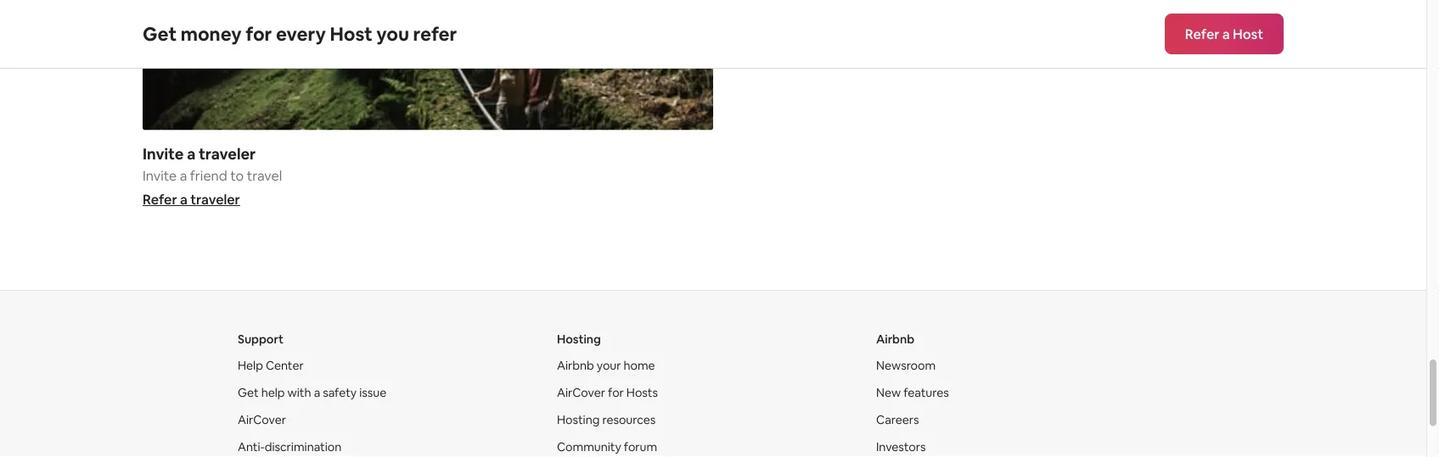 Task type: describe. For each thing, give the bounding box(es) containing it.
airbnb your home link
[[557, 359, 655, 374]]

issue
[[359, 386, 386, 401]]

invite a traveler image
[[143, 0, 713, 131]]

anti-discrimination link
[[238, 440, 341, 456]]

investors link
[[876, 440, 926, 456]]

new features link
[[876, 386, 949, 401]]

home
[[624, 359, 655, 374]]

invite a traveler invite a friend to travel refer a traveler
[[143, 144, 282, 209]]

refer a host button
[[1165, 14, 1284, 54]]

resources
[[602, 413, 656, 428]]

refer
[[413, 22, 457, 46]]

aircover for hosts link
[[557, 386, 658, 401]]

to
[[230, 168, 244, 185]]

aircover for aircover for hosts
[[557, 386, 605, 401]]

0 horizontal spatial host
[[330, 22, 372, 46]]

careers link
[[876, 413, 919, 428]]

hosting resources link
[[557, 413, 656, 428]]

careers
[[876, 413, 919, 428]]

hosting for hosting
[[557, 332, 601, 348]]

hosting for hosting resources
[[557, 413, 600, 428]]

help
[[261, 386, 285, 401]]

community forum link
[[557, 440, 657, 456]]

safety
[[323, 386, 357, 401]]

your
[[597, 359, 621, 374]]

airbnb for airbnb your home
[[557, 359, 594, 374]]

refer inside refer a host button
[[1185, 25, 1220, 42]]

community
[[557, 440, 621, 456]]

1 invite from the top
[[143, 144, 184, 164]]

community forum
[[557, 440, 657, 456]]



Task type: vqa. For each thing, say whether or not it's contained in the screenshot.
Get money for every Host you refer
yes



Task type: locate. For each thing, give the bounding box(es) containing it.
travel
[[247, 168, 282, 185]]

help center
[[238, 359, 304, 374]]

refer a traveler link
[[143, 191, 240, 209]]

hosting up "community" at bottom left
[[557, 413, 600, 428]]

anti-
[[238, 440, 265, 456]]

for left hosts
[[608, 386, 624, 401]]

0 vertical spatial traveler
[[199, 144, 256, 164]]

traveler down friend
[[190, 191, 240, 209]]

a inside button
[[1222, 25, 1230, 42]]

get help with a safety issue
[[238, 386, 386, 401]]

1 horizontal spatial refer
[[1185, 25, 1220, 42]]

1 horizontal spatial for
[[608, 386, 624, 401]]

you
[[376, 22, 409, 46]]

aircover
[[557, 386, 605, 401], [238, 413, 286, 428]]

aircover link
[[238, 413, 286, 428]]

get left 'help'
[[238, 386, 259, 401]]

1 vertical spatial aircover
[[238, 413, 286, 428]]

airbnb for airbnb
[[876, 332, 914, 348]]

0 vertical spatial hosting
[[557, 332, 601, 348]]

0 vertical spatial get
[[143, 22, 177, 46]]

aircover for the aircover link
[[238, 413, 286, 428]]

2 hosting from the top
[[557, 413, 600, 428]]

for left the every at the top left
[[246, 22, 272, 46]]

0 vertical spatial airbnb
[[876, 332, 914, 348]]

newsroom
[[876, 359, 936, 374]]

get for get help with a safety issue
[[238, 386, 259, 401]]

hosting up airbnb your home
[[557, 332, 601, 348]]

refer a host
[[1185, 25, 1263, 42]]

traveler up to
[[199, 144, 256, 164]]

host
[[330, 22, 372, 46], [1233, 25, 1263, 42]]

0 horizontal spatial refer
[[143, 191, 177, 209]]

1 vertical spatial refer
[[143, 191, 177, 209]]

get money for every host you refer
[[143, 22, 457, 46]]

1 vertical spatial invite
[[143, 168, 177, 185]]

anti-discrimination
[[238, 440, 341, 456]]

for
[[246, 22, 272, 46], [608, 386, 624, 401]]

newsroom link
[[876, 359, 936, 374]]

airbnb your home
[[557, 359, 655, 374]]

airbnb
[[876, 332, 914, 348], [557, 359, 594, 374]]

1 horizontal spatial host
[[1233, 25, 1263, 42]]

1 hosting from the top
[[557, 332, 601, 348]]

refer inside invite a traveler invite a friend to travel refer a traveler
[[143, 191, 177, 209]]

with
[[287, 386, 311, 401]]

hosting resources
[[557, 413, 656, 428]]

0 horizontal spatial aircover
[[238, 413, 286, 428]]

0 horizontal spatial for
[[246, 22, 272, 46]]

get left money
[[143, 22, 177, 46]]

get
[[143, 22, 177, 46], [238, 386, 259, 401]]

airbnb up newsroom link
[[876, 332, 914, 348]]

help center link
[[238, 359, 304, 374]]

0 horizontal spatial get
[[143, 22, 177, 46]]

hosts
[[626, 386, 658, 401]]

a
[[1222, 25, 1230, 42], [187, 144, 195, 164], [180, 168, 187, 185], [180, 191, 188, 209], [314, 386, 320, 401]]

0 vertical spatial aircover
[[557, 386, 605, 401]]

every
[[276, 22, 326, 46]]

1 vertical spatial airbnb
[[557, 359, 594, 374]]

friend
[[190, 168, 227, 185]]

features
[[904, 386, 949, 401]]

host inside button
[[1233, 25, 1263, 42]]

discrimination
[[265, 440, 341, 456]]

new
[[876, 386, 901, 401]]

forum
[[624, 440, 657, 456]]

invite
[[143, 144, 184, 164], [143, 168, 177, 185]]

get help with a safety issue link
[[238, 386, 386, 401]]

0 vertical spatial refer
[[1185, 25, 1220, 42]]

money
[[181, 22, 242, 46]]

new features
[[876, 386, 949, 401]]

aircover up anti- at bottom
[[238, 413, 286, 428]]

2 invite from the top
[[143, 168, 177, 185]]

aircover for hosts
[[557, 386, 658, 401]]

1 horizontal spatial get
[[238, 386, 259, 401]]

investors
[[876, 440, 926, 456]]

center
[[266, 359, 304, 374]]

get for get money for every host you refer
[[143, 22, 177, 46]]

traveler
[[199, 144, 256, 164], [190, 191, 240, 209]]

1 vertical spatial get
[[238, 386, 259, 401]]

1 vertical spatial for
[[608, 386, 624, 401]]

0 vertical spatial invite
[[143, 144, 184, 164]]

1 vertical spatial hosting
[[557, 413, 600, 428]]

1 horizontal spatial airbnb
[[876, 332, 914, 348]]

aircover down airbnb your home
[[557, 386, 605, 401]]

support
[[238, 332, 284, 348]]

help
[[238, 359, 263, 374]]

1 horizontal spatial aircover
[[557, 386, 605, 401]]

1 vertical spatial traveler
[[190, 191, 240, 209]]

refer
[[1185, 25, 1220, 42], [143, 191, 177, 209]]

0 horizontal spatial airbnb
[[557, 359, 594, 374]]

airbnb left your at the left bottom of page
[[557, 359, 594, 374]]

hosting
[[557, 332, 601, 348], [557, 413, 600, 428]]

0 vertical spatial for
[[246, 22, 272, 46]]



